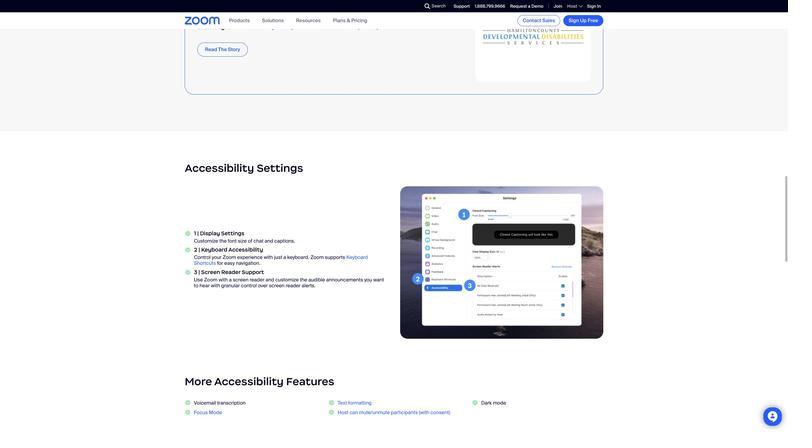 Task type: vqa. For each thing, say whether or not it's contained in the screenshot.
many
no



Task type: locate. For each thing, give the bounding box(es) containing it.
1 horizontal spatial settings
[[257, 161, 303, 175]]

the left 'font' at the left bottom of page
[[219, 238, 227, 244]]

in
[[598, 3, 601, 9]]

zoom logo image
[[185, 17, 220, 25]]

your
[[212, 254, 222, 261]]

you
[[364, 276, 372, 283]]

voicemail transcription
[[194, 400, 246, 406]]

plans & pricing link
[[333, 17, 368, 24]]

&
[[347, 17, 350, 24]]

host can mute/unmute participants (with consent) link
[[338, 409, 450, 416]]

1 vertical spatial |
[[199, 246, 200, 253]]

settings
[[257, 161, 303, 175], [221, 230, 245, 237]]

products
[[229, 17, 250, 24]]

and
[[265, 238, 273, 244], [266, 276, 274, 283]]

accessibility settings
[[185, 161, 303, 175]]

hamilton
[[237, 24, 258, 30]]

sign up free
[[569, 17, 598, 24]]

0 horizontal spatial the
[[219, 238, 227, 244]]

zoom left supports in the bottom of the page
[[311, 254, 324, 261]]

keyboard up your in the left bottom of the page
[[201, 246, 227, 253]]

support inside '3 | screen reader support use zoom with a screen reader and customize the audible announcements you want to hear with granular control over screen reader alerts.'
[[242, 269, 264, 275]]

experience
[[237, 254, 263, 261]]

dark mode
[[482, 400, 506, 406]]

1 vertical spatial support
[[242, 269, 264, 275]]

a inside '3 | screen reader support use zoom with a screen reader and customize the audible announcements you want to hear with granular control over screen reader alerts.'
[[229, 276, 232, 283]]

0 horizontal spatial screen
[[233, 276, 249, 283]]

hamilton country developmental disabilities image
[[476, 0, 591, 82]]

sign
[[587, 3, 597, 9], [569, 17, 579, 24]]

hamilton county developmental disabilities services (hcdds)
[[237, 24, 378, 30]]

keyboard.
[[287, 254, 309, 261]]

focus mode
[[194, 409, 222, 416]]

zoom down screen
[[204, 276, 218, 283]]

zoom inside '3 | screen reader support use zoom with a screen reader and customize the audible announcements you want to hear with granular control over screen reader alerts.'
[[204, 276, 218, 283]]

keyboard
[[201, 246, 227, 253], [346, 254, 368, 261]]

request a demo link
[[510, 3, 544, 9]]

focus
[[194, 409, 208, 416]]

and inside '3 | screen reader support use zoom with a screen reader and customize the audible announcements you want to hear with granular control over screen reader alerts.'
[[266, 276, 274, 283]]

plans
[[333, 17, 346, 24]]

contact sales link
[[518, 15, 561, 26]]

keyboard shortcuts link
[[194, 254, 368, 266]]

| for 3
[[199, 269, 200, 275]]

solutions button
[[262, 17, 284, 24]]

1 horizontal spatial keyboard
[[346, 254, 368, 261]]

plans & pricing
[[333, 17, 368, 24]]

0 vertical spatial sign
[[587, 3, 597, 9]]

screen right over
[[269, 282, 285, 289]]

a down the reader
[[229, 276, 232, 283]]

1 horizontal spatial zoom
[[223, 254, 236, 261]]

2 vertical spatial |
[[199, 269, 200, 275]]

1 horizontal spatial host
[[568, 3, 578, 9]]

the left audible
[[300, 276, 307, 283]]

control
[[194, 254, 211, 261]]

|
[[197, 230, 199, 237], [199, 246, 200, 253], [199, 269, 200, 275]]

and left customize
[[266, 276, 274, 283]]

host down text
[[338, 409, 349, 416]]

screen
[[201, 269, 220, 275]]

1 horizontal spatial a
[[284, 254, 286, 261]]

and inside 1 | display settings customize the font size of chat and captions.
[[265, 238, 273, 244]]

request a demo
[[510, 3, 544, 9]]

3 | screen reader support use zoom with a screen reader and customize the audible announcements you want to hear with granular control over screen reader alerts.
[[194, 269, 384, 289]]

host right join
[[568, 3, 578, 9]]

the
[[218, 46, 227, 53]]

0 vertical spatial host
[[568, 3, 578, 9]]

alerts.
[[302, 282, 316, 289]]

mode
[[209, 409, 222, 416]]

1 vertical spatial and
[[266, 276, 274, 283]]

consent)
[[431, 409, 450, 416]]

a left demo
[[528, 3, 531, 9]]

voicemail
[[194, 400, 216, 406]]

host
[[568, 3, 578, 9], [338, 409, 349, 416]]

free
[[588, 17, 598, 24]]

1 vertical spatial host
[[338, 409, 349, 416]]

font
[[228, 238, 237, 244]]

with right hear
[[211, 282, 220, 289]]

reader down "navigation."
[[250, 276, 265, 283]]

0 horizontal spatial sign
[[569, 17, 579, 24]]

keyboard right supports in the bottom of the page
[[346, 254, 368, 261]]

0 horizontal spatial a
[[229, 276, 232, 283]]

chat
[[254, 238, 264, 244]]

| right 1
[[197, 230, 199, 237]]

| right the 3
[[199, 269, 200, 275]]

1 vertical spatial keyboard
[[346, 254, 368, 261]]

0 horizontal spatial settings
[[221, 230, 245, 237]]

accessibility
[[185, 161, 254, 175], [229, 246, 263, 253], [214, 375, 284, 388]]

control your zoom experience with just a keyboard. zoom supports
[[194, 254, 346, 261]]

| inside '3 | screen reader support use zoom with a screen reader and customize the audible announcements you want to hear with granular control over screen reader alerts.'
[[199, 269, 200, 275]]

0 vertical spatial settings
[[257, 161, 303, 175]]

features
[[286, 375, 335, 388]]

1 vertical spatial the
[[300, 276, 307, 283]]

1 horizontal spatial sign
[[587, 3, 597, 9]]

1 vertical spatial settings
[[221, 230, 245, 237]]

1 horizontal spatial support
[[454, 3, 470, 9]]

support right search
[[454, 3, 470, 9]]

0 vertical spatial the
[[219, 238, 227, 244]]

zoom
[[223, 254, 236, 261], [311, 254, 324, 261], [204, 276, 218, 283]]

brian
[[197, 24, 212, 30]]

testimonialcarouselitemblockproxy-0 element
[[185, 0, 604, 94]]

of
[[248, 238, 253, 244]]

text formatting
[[338, 400, 372, 406]]

display
[[200, 230, 220, 237]]

and right chat
[[265, 238, 273, 244]]

settings inside 1 | display settings customize the font size of chat and captions.
[[221, 230, 245, 237]]

reader
[[250, 276, 265, 283], [286, 282, 301, 289]]

sign inside sign up free link
[[569, 17, 579, 24]]

captions.
[[274, 238, 295, 244]]

| inside 1 | display settings customize the font size of chat and captions.
[[197, 230, 199, 237]]

hear
[[200, 282, 210, 289]]

with left just on the bottom left of page
[[264, 254, 273, 261]]

0 horizontal spatial zoom
[[204, 276, 218, 283]]

0 vertical spatial |
[[197, 230, 199, 237]]

2 horizontal spatial a
[[528, 3, 531, 9]]

a right just on the bottom left of page
[[284, 254, 286, 261]]

support
[[454, 3, 470, 9], [242, 269, 264, 275]]

the
[[219, 238, 227, 244], [300, 276, 307, 283]]

sign left up
[[569, 17, 579, 24]]

dark
[[482, 400, 492, 406]]

1 horizontal spatial the
[[300, 276, 307, 283]]

1 vertical spatial sign
[[569, 17, 579, 24]]

accessibility settings image
[[400, 186, 604, 339]]

support down "navigation."
[[242, 269, 264, 275]]

sign left in
[[587, 3, 597, 9]]

None search field
[[402, 1, 426, 11]]

just
[[274, 254, 282, 261]]

3
[[194, 269, 197, 275]]

1 | display settings customize the font size of chat and captions.
[[194, 230, 295, 244]]

| right 2
[[199, 246, 200, 253]]

reader left alerts. on the bottom left of the page
[[286, 282, 301, 289]]

transcription
[[217, 400, 246, 406]]

0 vertical spatial and
[[265, 238, 273, 244]]

0 horizontal spatial support
[[242, 269, 264, 275]]

search image
[[425, 3, 430, 9], [425, 3, 430, 9]]

zoom down 2 | keyboard accessibility
[[223, 254, 236, 261]]

read
[[205, 46, 217, 53]]

shortcuts
[[194, 260, 216, 266]]

0 horizontal spatial host
[[338, 409, 349, 416]]

sign in
[[587, 3, 601, 9]]

screen down the reader
[[233, 276, 249, 283]]

0 vertical spatial keyboard
[[201, 246, 227, 253]]

2 vertical spatial a
[[229, 276, 232, 283]]



Task type: describe. For each thing, give the bounding box(es) containing it.
customize
[[275, 276, 299, 283]]

more accessibility features
[[185, 375, 335, 388]]

2 vertical spatial accessibility
[[214, 375, 284, 388]]

text formatting link
[[338, 400, 372, 406]]

2 horizontal spatial zoom
[[311, 254, 324, 261]]

0 vertical spatial a
[[528, 3, 531, 9]]

can
[[350, 409, 358, 416]]

resources
[[296, 17, 321, 24]]

easy
[[224, 260, 235, 266]]

| for 2
[[199, 246, 200, 253]]

text
[[338, 400, 347, 406]]

(with
[[419, 409, 430, 416]]

1.888.799.9666
[[475, 3, 505, 9]]

up
[[580, 17, 587, 24]]

0 horizontal spatial reader
[[250, 276, 265, 283]]

announcements
[[326, 276, 363, 283]]

over
[[258, 282, 268, 289]]

focus mode link
[[194, 409, 222, 416]]

disabilities
[[311, 24, 336, 30]]

host can mute/unmute participants (with consent)
[[338, 409, 450, 416]]

sign in link
[[587, 3, 601, 9]]

2 | keyboard accessibility
[[194, 246, 263, 253]]

0 vertical spatial accessibility
[[185, 161, 254, 175]]

demo
[[532, 3, 544, 9]]

1
[[194, 230, 196, 237]]

0 vertical spatial support
[[454, 3, 470, 9]]

to
[[194, 282, 199, 289]]

read the story
[[205, 46, 240, 53]]

knight
[[213, 24, 231, 30]]

1 horizontal spatial reader
[[286, 282, 301, 289]]

join
[[554, 3, 563, 9]]

sign for sign in
[[587, 3, 597, 9]]

sales
[[543, 17, 555, 24]]

with down the reader
[[219, 276, 228, 283]]

2
[[194, 246, 197, 253]]

solutions
[[262, 17, 284, 24]]

1 vertical spatial a
[[284, 254, 286, 261]]

formatting
[[348, 400, 372, 406]]

keyboard shortcuts
[[194, 254, 368, 266]]

read the story link
[[197, 42, 248, 57]]

granular
[[221, 282, 240, 289]]

county
[[259, 24, 275, 30]]

use
[[194, 276, 203, 283]]

control
[[241, 282, 257, 289]]

for easy navigation.
[[216, 260, 261, 266]]

the inside '3 | screen reader support use zoom with a screen reader and customize the audible announcements you want to hear with granular control over screen reader alerts.'
[[300, 276, 307, 283]]

support link
[[454, 3, 470, 9]]

want
[[374, 276, 384, 283]]

participants
[[391, 409, 418, 416]]

search
[[432, 3, 446, 9]]

host button
[[568, 3, 583, 9]]

mode
[[493, 400, 506, 406]]

contact
[[523, 17, 541, 24]]

| for 1
[[197, 230, 199, 237]]

(hcdds)
[[358, 24, 378, 30]]

developmental
[[276, 24, 310, 30]]

story
[[228, 46, 240, 53]]

1 vertical spatial accessibility
[[229, 246, 263, 253]]

host for host can mute/unmute participants (with consent)
[[338, 409, 349, 416]]

the inside 1 | display settings customize the font size of chat and captions.
[[219, 238, 227, 244]]

1.888.799.9666 link
[[475, 3, 505, 9]]

products button
[[229, 17, 250, 24]]

mute/unmute
[[359, 409, 390, 416]]

resources button
[[296, 17, 321, 24]]

request
[[510, 3, 527, 9]]

1 horizontal spatial screen
[[269, 282, 285, 289]]

pricing
[[352, 17, 368, 24]]

navigation.
[[236, 260, 261, 266]]

0 horizontal spatial keyboard
[[201, 246, 227, 253]]

sign up free link
[[564, 15, 604, 26]]

size
[[238, 238, 247, 244]]

for
[[217, 260, 223, 266]]

keyboard inside keyboard shortcuts
[[346, 254, 368, 261]]

reader
[[221, 269, 241, 275]]

host for host popup button
[[568, 3, 578, 9]]

audible
[[309, 276, 325, 283]]

sign for sign up free
[[569, 17, 579, 24]]

join link
[[554, 3, 563, 9]]

customize
[[194, 238, 218, 244]]

services
[[337, 24, 357, 30]]



